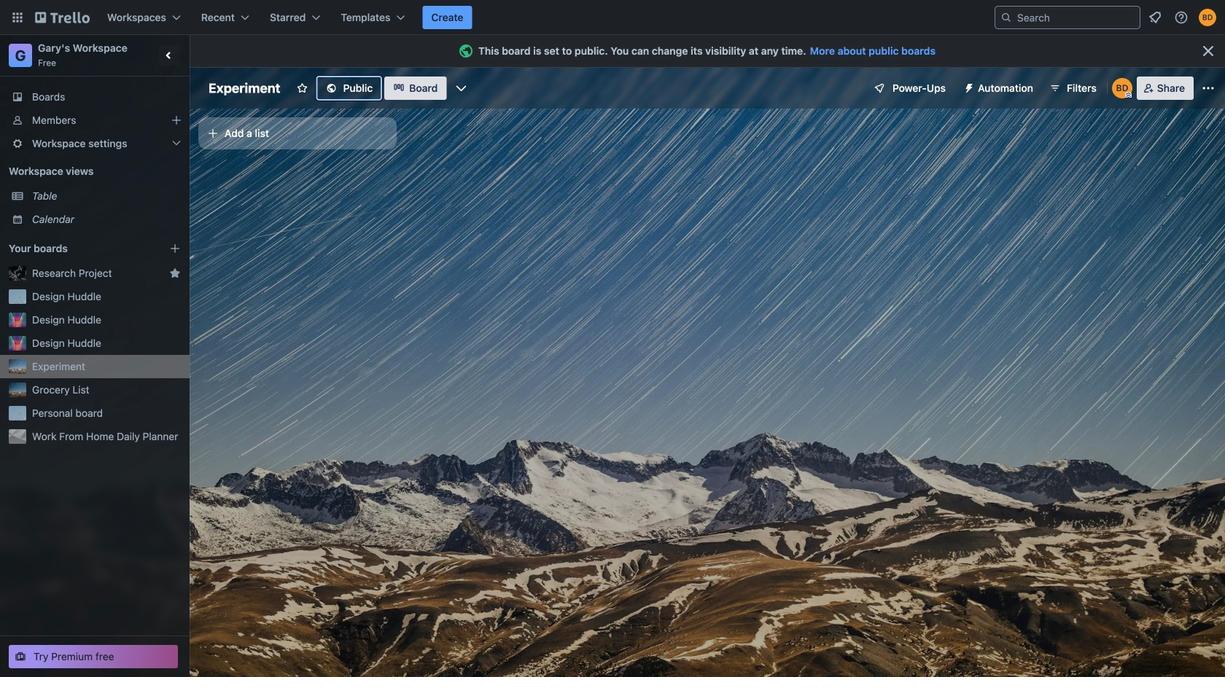 Task type: locate. For each thing, give the bounding box(es) containing it.
0 vertical spatial barb dwyer (barbdwyer3) image
[[1199, 9, 1217, 26]]

1 horizontal spatial barb dwyer (barbdwyer3) image
[[1199, 9, 1217, 26]]

show menu image
[[1201, 81, 1216, 96]]

1 vertical spatial barb dwyer (barbdwyer3) image
[[1112, 78, 1133, 98]]

customize views image
[[454, 81, 469, 96]]

Board name text field
[[201, 77, 288, 100]]

barb dwyer (barbdwyer3) image
[[1199, 9, 1217, 26], [1112, 78, 1133, 98]]

back to home image
[[35, 6, 90, 29]]

Search field
[[1012, 7, 1140, 28]]

0 horizontal spatial barb dwyer (barbdwyer3) image
[[1112, 78, 1133, 98]]

add board image
[[169, 243, 181, 255]]



Task type: describe. For each thing, give the bounding box(es) containing it.
starred icon image
[[169, 268, 181, 279]]

primary element
[[0, 0, 1225, 35]]

your boards with 8 items element
[[9, 240, 147, 257]]

open information menu image
[[1174, 10, 1189, 25]]

search image
[[1001, 12, 1012, 23]]

0 notifications image
[[1147, 9, 1164, 26]]

star or unstar board image
[[297, 82, 308, 94]]

this member is an admin of this board. image
[[1125, 92, 1132, 98]]

workspace navigation collapse icon image
[[159, 45, 179, 66]]

sm image
[[958, 77, 978, 97]]



Task type: vqa. For each thing, say whether or not it's contained in the screenshot.
Starred at top left
no



